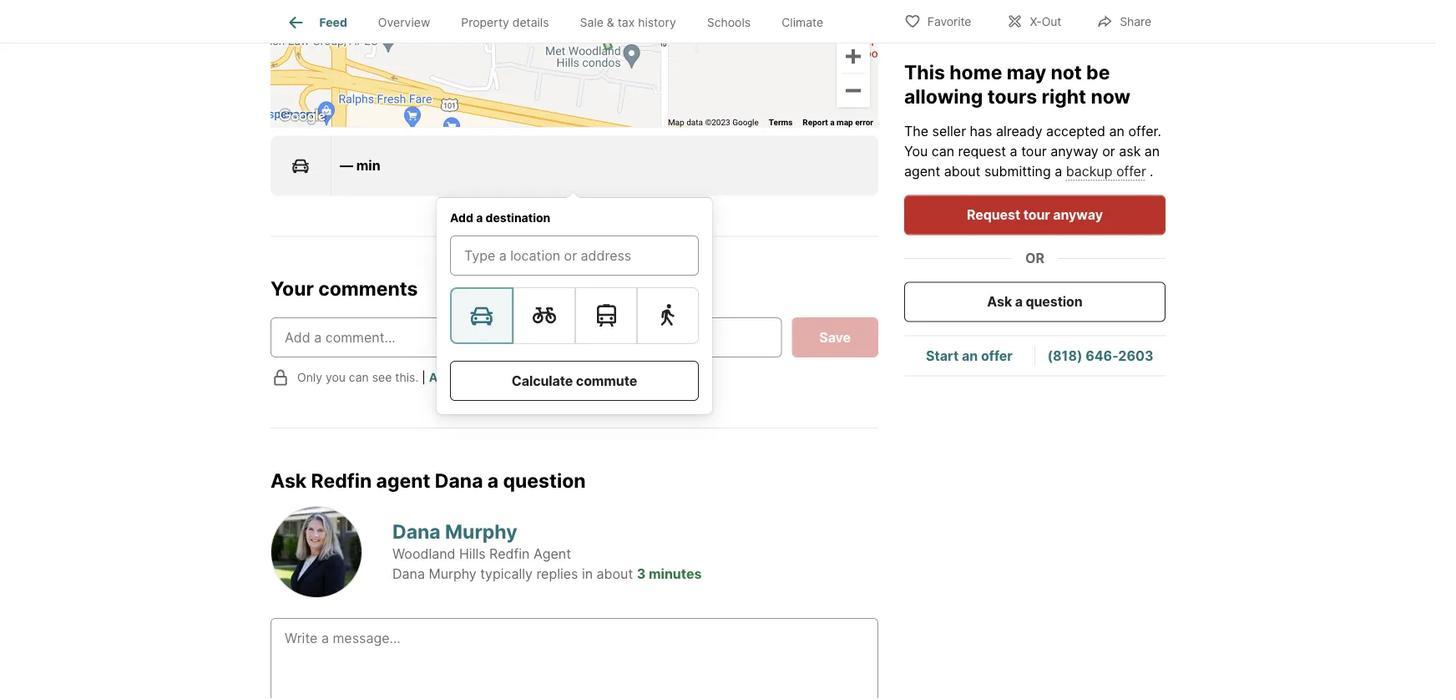 Task type: vqa. For each thing, say whether or not it's contained in the screenshot.
The Trends
no



Task type: locate. For each thing, give the bounding box(es) containing it.
about
[[945, 163, 981, 180], [597, 566, 633, 582]]

a
[[831, 117, 835, 127], [1011, 143, 1018, 160], [1055, 163, 1063, 180], [476, 211, 483, 225], [1016, 294, 1023, 310], [455, 371, 462, 385], [488, 469, 499, 492]]

1 vertical spatial add
[[429, 371, 453, 385]]

|
[[422, 371, 426, 385]]

an right start
[[962, 347, 978, 364]]

redfin up woodland hills redfin agentdana murphy image
[[311, 469, 372, 492]]

0 vertical spatial question
[[1026, 294, 1083, 310]]

woodland
[[393, 546, 456, 562]]

1 horizontal spatial .
[[1158, 123, 1162, 140]]

1 vertical spatial can
[[349, 371, 369, 385]]

offer for backup
[[1117, 163, 1147, 180]]

ask a question button
[[905, 282, 1166, 322]]

the
[[905, 123, 929, 140]]

dana down the woodland
[[393, 566, 425, 582]]

0 horizontal spatial redfin
[[311, 469, 372, 492]]

1 vertical spatial redfin
[[490, 546, 530, 562]]

2 vertical spatial an
[[962, 347, 978, 364]]

2 horizontal spatial an
[[1145, 143, 1161, 160]]

Type a location or address text field
[[464, 245, 685, 265]]

offer right start
[[982, 347, 1013, 364]]

0 horizontal spatial .
[[1150, 163, 1154, 180]]

1 vertical spatial about
[[597, 566, 633, 582]]

0 vertical spatial .
[[1158, 123, 1162, 140]]

anyway down accepted
[[1051, 143, 1099, 160]]

can down the seller
[[932, 143, 955, 160]]

dana
[[435, 469, 483, 492], [393, 520, 441, 543], [393, 566, 425, 582]]

question up 'dana murphy woodland hills redfin agent dana murphy typically replies in about 3 minutes' at the left bottom
[[503, 469, 586, 492]]

an up "or"
[[1110, 123, 1125, 140]]

out
[[1042, 15, 1062, 29]]

dana up the woodland
[[393, 520, 441, 543]]

ask
[[988, 294, 1013, 310], [271, 469, 307, 492]]

request
[[959, 143, 1007, 160]]

&
[[607, 15, 615, 29]]

an inside an agent about submitting a backup offer .
[[1145, 143, 1161, 160]]

1 horizontal spatial agent
[[905, 163, 941, 180]]

0 vertical spatial tour
[[1022, 143, 1047, 160]]

can for request
[[932, 143, 955, 160]]

(818)
[[1048, 347, 1083, 364]]

list box
[[450, 287, 699, 344]]

murphy down hills
[[429, 566, 477, 582]]

question inside button
[[1026, 294, 1083, 310]]

0 vertical spatial agent
[[905, 163, 941, 180]]

1 horizontal spatial ask
[[988, 294, 1013, 310]]

(818) 646-2603
[[1048, 347, 1154, 364]]

an
[[1110, 123, 1125, 140], [1145, 143, 1161, 160], [962, 347, 978, 364]]

1 vertical spatial agent
[[376, 469, 431, 492]]

you
[[326, 371, 346, 385]]

1 vertical spatial an
[[1145, 143, 1161, 160]]

offer inside an agent about submitting a backup offer .
[[1117, 163, 1147, 180]]

0 vertical spatial ask
[[988, 294, 1013, 310]]

tab list containing feed
[[271, 0, 853, 43]]

add left destination
[[450, 211, 474, 225]]

0 vertical spatial can
[[932, 143, 955, 160]]

dana up dana murphy link
[[435, 469, 483, 492]]

minutes
[[649, 566, 702, 582]]

right
[[1042, 84, 1087, 108]]

anyway inside button
[[1054, 207, 1104, 223]]

tour
[[1022, 143, 1047, 160], [1024, 207, 1051, 223]]

destination
[[486, 211, 551, 225]]

only
[[297, 371, 322, 385]]

now
[[1091, 84, 1131, 108]]

request tour anyway button
[[905, 195, 1166, 235]]

or
[[1103, 143, 1116, 160]]

tour inside . you can request a tour anyway or ask
[[1022, 143, 1047, 160]]

1 horizontal spatial question
[[1026, 294, 1083, 310]]

seller
[[933, 123, 967, 140]]

redfin up typically on the bottom left
[[490, 546, 530, 562]]

1 vertical spatial ask
[[271, 469, 307, 492]]

0 horizontal spatial ask
[[271, 469, 307, 492]]

murphy up hills
[[445, 520, 518, 543]]

2 vertical spatial offer
[[982, 347, 1013, 364]]

add
[[450, 211, 474, 225], [429, 371, 453, 385]]

offer
[[1129, 123, 1158, 140], [1117, 163, 1147, 180], [982, 347, 1013, 364]]

typically
[[481, 566, 533, 582]]

0 vertical spatial about
[[945, 163, 981, 180]]

a inside button
[[1016, 294, 1023, 310]]

ask inside button
[[988, 294, 1013, 310]]

report a map error
[[803, 117, 874, 127]]

0 vertical spatial redfin
[[311, 469, 372, 492]]

dana murphy woodland hills redfin agent dana murphy typically replies in about 3 minutes
[[393, 520, 702, 582]]

. you can request a tour anyway or ask
[[905, 123, 1162, 160]]

calculate commute
[[512, 372, 638, 389]]

a inside . you can request a tour anyway or ask
[[1011, 143, 1018, 160]]

1 horizontal spatial an
[[1110, 123, 1125, 140]]

question
[[1026, 294, 1083, 310], [503, 469, 586, 492]]

be
[[1087, 60, 1111, 84]]

0 horizontal spatial can
[[349, 371, 369, 385]]

dana murphy link
[[393, 520, 518, 543]]

add a destination
[[450, 211, 551, 225]]

about inside an agent about submitting a backup offer .
[[945, 163, 981, 180]]

0 horizontal spatial question
[[503, 469, 586, 492]]

offer down ask
[[1117, 163, 1147, 180]]

anyway inside . you can request a tour anyway or ask
[[1051, 143, 1099, 160]]

anyway
[[1051, 143, 1099, 160], [1054, 207, 1104, 223]]

allowing
[[905, 84, 984, 108]]

tab list
[[271, 0, 853, 43]]

see
[[372, 371, 392, 385]]

2 vertical spatial dana
[[393, 566, 425, 582]]

agent down you
[[905, 163, 941, 180]]

tour down the seller has already accepted an offer at the right
[[1022, 143, 1047, 160]]

anyway down backup
[[1054, 207, 1104, 223]]

ask up woodland hills redfin agentdana murphy image
[[271, 469, 307, 492]]

Add a comment... text field
[[285, 327, 768, 348]]

property details tab
[[446, 3, 565, 43]]

ask up start an offer
[[988, 294, 1013, 310]]

your
[[271, 277, 314, 300]]

can for see
[[349, 371, 369, 385]]

about down request
[[945, 163, 981, 180]]

can left see
[[349, 371, 369, 385]]

.
[[1158, 123, 1162, 140], [1150, 163, 1154, 180]]

can inside . you can request a tour anyway or ask
[[932, 143, 955, 160]]

history
[[638, 15, 676, 29]]

add right |
[[429, 371, 453, 385]]

sale & tax history
[[580, 15, 676, 29]]

0 horizontal spatial an
[[962, 347, 978, 364]]

0 vertical spatial an
[[1110, 123, 1125, 140]]

1 vertical spatial dana
[[393, 520, 441, 543]]

0 vertical spatial murphy
[[445, 520, 518, 543]]

0 horizontal spatial agent
[[376, 469, 431, 492]]

1 horizontal spatial redfin
[[490, 546, 530, 562]]

1 horizontal spatial about
[[945, 163, 981, 180]]

1 vertical spatial tour
[[1024, 207, 1051, 223]]

search
[[465, 371, 504, 385]]

1 vertical spatial .
[[1150, 163, 1154, 180]]

1 vertical spatial anyway
[[1054, 207, 1104, 223]]

Write a message... text field
[[285, 628, 865, 688]]

0 vertical spatial offer
[[1129, 123, 1158, 140]]

backup
[[1067, 163, 1113, 180]]

an right ask
[[1145, 143, 1161, 160]]

redfin inside 'dana murphy woodland hills redfin agent dana murphy typically replies in about 3 minutes'
[[490, 546, 530, 562]]

1 vertical spatial offer
[[1117, 163, 1147, 180]]

ask for ask redfin agent dana a question
[[271, 469, 307, 492]]

already
[[997, 123, 1043, 140]]

0 horizontal spatial about
[[597, 566, 633, 582]]

question down the 'or'
[[1026, 294, 1083, 310]]

about left 3
[[597, 566, 633, 582]]

map region
[[239, 0, 881, 287]]

details
[[513, 15, 549, 29]]

x-out button
[[993, 4, 1076, 38]]

map
[[668, 117, 685, 127]]

schools
[[707, 15, 751, 29]]

can
[[932, 143, 955, 160], [349, 371, 369, 385]]

terms
[[769, 117, 793, 127]]

you
[[905, 143, 928, 160]]

1 horizontal spatial can
[[932, 143, 955, 160]]

agent up dana murphy link
[[376, 469, 431, 492]]

offer up ask
[[1129, 123, 1158, 140]]

tour right request
[[1024, 207, 1051, 223]]

share
[[1121, 15, 1152, 29]]

0 vertical spatial anyway
[[1051, 143, 1099, 160]]

x-
[[1030, 15, 1042, 29]]



Task type: describe. For each thing, give the bounding box(es) containing it.
feed
[[320, 15, 347, 29]]

this
[[905, 60, 946, 84]]

comments
[[318, 277, 418, 300]]

calculate
[[512, 372, 573, 389]]

3
[[637, 566, 646, 582]]

google image
[[275, 105, 330, 127]]

commute
[[576, 372, 638, 389]]

share button
[[1083, 4, 1166, 38]]

your comments
[[271, 277, 418, 300]]

error
[[856, 117, 874, 127]]

favorite button
[[890, 4, 986, 38]]

ask
[[1120, 143, 1141, 160]]

home
[[950, 60, 1003, 84]]

this home may not be allowing tours right now
[[905, 60, 1131, 108]]

or
[[1026, 250, 1045, 266]]

accepted
[[1047, 123, 1106, 140]]

hills
[[459, 546, 486, 562]]

about inside 'dana murphy woodland hills redfin agent dana murphy typically replies in about 3 minutes'
[[597, 566, 633, 582]]

map
[[837, 117, 854, 127]]

report a map error link
[[803, 117, 874, 127]]

woodland hills redfin agentdana murphy image
[[271, 506, 363, 598]]

—
[[340, 157, 353, 174]]

x-out
[[1030, 15, 1062, 29]]

start
[[927, 347, 959, 364]]

property
[[461, 15, 509, 29]]

(818) 646-2603 link
[[1048, 347, 1154, 364]]

1 vertical spatial murphy
[[429, 566, 477, 582]]

request
[[967, 207, 1021, 223]]

start an offer link
[[927, 347, 1013, 364]]

. inside an agent about submitting a backup offer .
[[1150, 163, 1154, 180]]

data
[[687, 117, 703, 127]]

start an offer
[[927, 347, 1013, 364]]

replies
[[537, 566, 578, 582]]

ask a question
[[988, 294, 1083, 310]]

the seller has already accepted an offer
[[905, 123, 1158, 140]]

has
[[970, 123, 993, 140]]

. inside . you can request a tour anyway or ask
[[1158, 123, 1162, 140]]

tax
[[618, 15, 635, 29]]

overview
[[378, 15, 430, 29]]

©2023
[[705, 117, 731, 127]]

report
[[803, 117, 828, 127]]

2603
[[1119, 347, 1154, 364]]

— min
[[340, 157, 381, 174]]

| add a search partner
[[422, 371, 549, 385]]

climate tab
[[767, 3, 839, 43]]

a inside an agent about submitting a backup offer .
[[1055, 163, 1063, 180]]

only you can see this.
[[297, 371, 419, 385]]

0 vertical spatial dana
[[435, 469, 483, 492]]

agent inside an agent about submitting a backup offer .
[[905, 163, 941, 180]]

tour inside button
[[1024, 207, 1051, 223]]

feed link
[[286, 13, 347, 33]]

an agent about submitting a backup offer .
[[905, 143, 1161, 180]]

min
[[356, 157, 381, 174]]

submitting
[[985, 163, 1052, 180]]

partner
[[507, 371, 549, 385]]

this.
[[395, 371, 419, 385]]

save button
[[792, 317, 879, 358]]

ask redfin agent dana a question
[[271, 469, 586, 492]]

calculate commute button
[[450, 361, 699, 401]]

add a search partner button
[[429, 371, 549, 385]]

0 vertical spatial add
[[450, 211, 474, 225]]

backup offer link
[[1067, 163, 1147, 180]]

ask for ask a question
[[988, 294, 1013, 310]]

646-
[[1086, 347, 1119, 364]]

1 vertical spatial question
[[503, 469, 586, 492]]

property details
[[461, 15, 549, 29]]

not
[[1051, 60, 1083, 84]]

tours
[[988, 84, 1038, 108]]

agent
[[534, 546, 571, 562]]

schools tab
[[692, 3, 767, 43]]

offer for an
[[1129, 123, 1158, 140]]

terms link
[[769, 117, 793, 127]]

save
[[820, 329, 851, 345]]

request tour anyway
[[967, 207, 1104, 223]]

overview tab
[[363, 3, 446, 43]]

climate
[[782, 15, 824, 29]]

may
[[1007, 60, 1047, 84]]

sale
[[580, 15, 604, 29]]

sale & tax history tab
[[565, 3, 692, 43]]

favorite
[[928, 15, 972, 29]]

google
[[733, 117, 759, 127]]

in
[[582, 566, 593, 582]]



